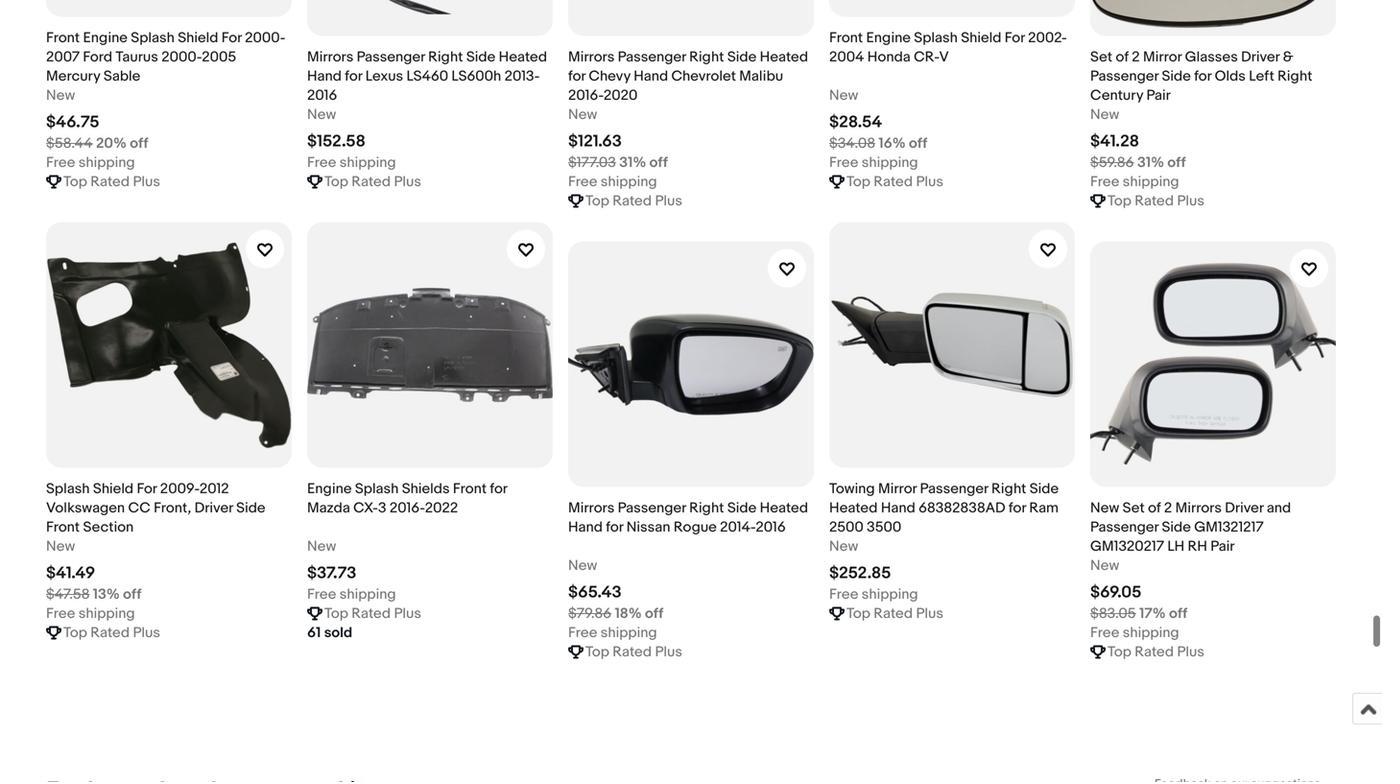 Task type: vqa. For each thing, say whether or not it's contained in the screenshot.
Condition: New at the bottom of page
no



Task type: describe. For each thing, give the bounding box(es) containing it.
passenger inside the mirrors passenger right side heated hand for lexus ls460 ls600h 2013- 2016 new $152.58 free shipping
[[357, 49, 425, 66]]

new text field for $41.49
[[46, 537, 75, 557]]

chevrolet
[[672, 68, 736, 85]]

new inside new $37.73 free shipping
[[307, 538, 336, 556]]

free shipping text field down $152.58
[[307, 153, 396, 173]]

2005
[[202, 49, 236, 66]]

new inside front engine splash shield for 2000- 2007 ford taurus 2000-2005 mercury sable new $46.75 $58.44 20% off free shipping
[[46, 87, 75, 104]]

68382838ad
[[919, 500, 1006, 517]]

2016- inside engine splash shields front for mazda cx-3 2016-2022
[[390, 500, 425, 517]]

mirrors for mirrors passenger right side heated hand for nissan rogue 2014-2016
[[568, 500, 615, 517]]

top down $152.58
[[324, 173, 348, 191]]

section
[[83, 519, 134, 536]]

top rated plus text field for $69.05
[[1108, 643, 1205, 662]]

free shipping text field for $65.43
[[568, 624, 657, 643]]

set of 2 mirror glasses driver & passenger side for olds left right century pair new $41.28 $59.86 31% off free shipping
[[1091, 49, 1313, 191]]

13%
[[93, 586, 120, 604]]

$252.85
[[829, 564, 891, 584]]

free inside new $65.43 $79.86 18% off free shipping
[[568, 625, 598, 642]]

free inside new $37.73 free shipping
[[307, 586, 336, 604]]

shield for front engine splash shield for 2000- 2007 ford taurus 2000-2005 mercury sable new $46.75 $58.44 20% off free shipping
[[178, 29, 218, 47]]

top rated plus text field for $252.85
[[847, 605, 944, 624]]

mirrors passenger right side heated hand for nissan rogue 2014-2016
[[568, 500, 808, 536]]

glasses
[[1185, 49, 1238, 66]]

right for mirrors passenger right side heated for chevy hand chevrolet malibu 2016-2020 new $121.63 $177.03 31% off free shipping
[[689, 49, 724, 66]]

rated down $252.85
[[874, 605, 913, 623]]

previous price $83.05 17% off text field
[[1091, 605, 1188, 624]]

ford
[[83, 49, 112, 66]]

free shipping text field down $252.85 text field
[[829, 585, 918, 605]]

passenger inside mirrors passenger right side heated hand for nissan rogue 2014-2016
[[618, 500, 686, 517]]

$152.58
[[307, 132, 366, 152]]

61 sold
[[307, 625, 352, 642]]

shields
[[402, 481, 450, 498]]

hand inside towing mirror passenger right side heated hand 68382838ad for ram 2500 3500 new $252.85 free shipping
[[881, 500, 916, 517]]

right for mirrors passenger right side heated hand for lexus ls460 ls600h 2013- 2016 new $152.58 free shipping
[[428, 49, 463, 66]]

plus for engine
[[133, 173, 160, 191]]

shipping inside splash shield for 2009-2012 volkswagen cc front, driver side front section new $41.49 $47.58 13% off free shipping
[[78, 605, 135, 623]]

splash inside splash shield for 2009-2012 volkswagen cc front, driver side front section new $41.49 $47.58 13% off free shipping
[[46, 481, 90, 498]]

previous price $47.58 13% off text field
[[46, 585, 141, 605]]

for inside the mirrors passenger right side heated hand for lexus ls460 ls600h 2013- 2016 new $152.58 free shipping
[[345, 68, 362, 85]]

previous price $34.08 16% off text field
[[829, 134, 928, 153]]

passenger inside 'new set of 2 mirrors driver and passenger side gm1321217 gm1320217 lh rh pair new $69.05 $83.05 17% off free shipping'
[[1091, 519, 1159, 536]]

shipping inside new $37.73 free shipping
[[340, 586, 396, 604]]

free shipping text field down $37.73
[[307, 585, 396, 605]]

side inside 'new set of 2 mirrors driver and passenger side gm1321217 gm1320217 lh rh pair new $69.05 $83.05 17% off free shipping'
[[1162, 519, 1191, 536]]

18%
[[615, 605, 642, 623]]

for inside the 'mirrors passenger right side heated for chevy hand chevrolet malibu 2016-2020 new $121.63 $177.03 31% off free shipping'
[[568, 68, 586, 85]]

splash inside the front engine splash shield for 2002- 2004 honda cr-v
[[914, 29, 958, 47]]

free shipping text field for $41.28
[[1091, 173, 1180, 192]]

plus for shield
[[133, 625, 160, 642]]

shipping inside set of 2 mirror glasses driver & passenger side for olds left right century pair new $41.28 $59.86 31% off free shipping
[[1123, 173, 1180, 191]]

top up sold
[[324, 605, 348, 623]]

$79.86
[[568, 605, 612, 623]]

$121.63 text field
[[568, 132, 622, 152]]

mirror inside towing mirror passenger right side heated hand 68382838ad for ram 2500 3500 new $252.85 free shipping
[[878, 481, 917, 498]]

new $37.73 free shipping
[[307, 538, 396, 604]]

$58.44
[[46, 135, 93, 152]]

cr-
[[914, 49, 939, 66]]

$121.63
[[568, 132, 622, 152]]

heated for mirrors passenger right side heated hand for nissan rogue 2014-2016
[[760, 500, 808, 517]]

2 inside 'new set of 2 mirrors driver and passenger side gm1321217 gm1320217 lh rh pair new $69.05 $83.05 17% off free shipping'
[[1164, 500, 1172, 517]]

$28.54
[[829, 113, 882, 133]]

driver for $41.28
[[1241, 49, 1280, 66]]

2016 inside the mirrors passenger right side heated hand for lexus ls460 ls600h 2013- 2016 new $152.58 free shipping
[[307, 87, 337, 104]]

rated for engine
[[91, 173, 130, 191]]

2007
[[46, 49, 80, 66]]

front engine splash shield for 2002- 2004 honda cr-v
[[829, 29, 1067, 66]]

2500
[[829, 519, 864, 536]]

2009-
[[160, 481, 200, 498]]

top rated plus text field for $121.63
[[586, 192, 683, 211]]

lh
[[1168, 538, 1185, 556]]

shipping inside new $28.54 $34.08 16% off free shipping
[[862, 154, 918, 172]]

new text field for $252.85
[[829, 537, 859, 557]]

plus for $65.43
[[655, 644, 683, 661]]

17%
[[1140, 605, 1166, 623]]

top for $28.54
[[847, 173, 871, 191]]

new text field for $152.58
[[307, 105, 336, 125]]

new inside splash shield for 2009-2012 volkswagen cc front, driver side front section new $41.49 $47.58 13% off free shipping
[[46, 538, 75, 556]]

new inside new $65.43 $79.86 18% off free shipping
[[568, 557, 597, 575]]

rated for $28.54
[[874, 173, 913, 191]]

plus down new $37.73 free shipping
[[394, 605, 421, 623]]

off inside new $65.43 $79.86 18% off free shipping
[[645, 605, 664, 623]]

$83.05
[[1091, 605, 1136, 623]]

top for passenger
[[586, 193, 610, 210]]

61 sold text field
[[307, 624, 352, 643]]

free shipping text field for $69.05
[[1091, 624, 1180, 643]]

off inside new $28.54 $34.08 16% off free shipping
[[909, 135, 928, 152]]

previous price $177.03 31% off text field
[[568, 153, 668, 173]]

top rated plus down $252.85
[[847, 605, 944, 623]]

shipping inside new $65.43 $79.86 18% off free shipping
[[601, 625, 657, 642]]

free inside set of 2 mirror glasses driver & passenger side for olds left right century pair new $41.28 $59.86 31% off free shipping
[[1091, 173, 1120, 191]]

31% inside set of 2 mirror glasses driver & passenger side for olds left right century pair new $41.28 $59.86 31% off free shipping
[[1138, 154, 1165, 172]]

side inside splash shield for 2009-2012 volkswagen cc front, driver side front section new $41.49 $47.58 13% off free shipping
[[236, 500, 265, 517]]

ram
[[1029, 500, 1059, 517]]

shield inside splash shield for 2009-2012 volkswagen cc front, driver side front section new $41.49 $47.58 13% off free shipping
[[93, 481, 134, 498]]

cc
[[128, 500, 150, 517]]

hand inside mirrors passenger right side heated hand for nissan rogue 2014-2016
[[568, 519, 603, 536]]

new inside the mirrors passenger right side heated hand for lexus ls460 ls600h 2013- 2016 new $152.58 free shipping
[[307, 106, 336, 124]]

new text field for $65.43
[[568, 557, 597, 576]]

$37.73 text field
[[307, 564, 357, 584]]

61
[[307, 625, 321, 642]]

free inside splash shield for 2009-2012 volkswagen cc front, driver side front section new $41.49 $47.58 13% off free shipping
[[46, 605, 75, 623]]

heated for mirrors passenger right side heated hand for lexus ls460 ls600h 2013- 2016 new $152.58 free shipping
[[499, 49, 547, 66]]

rated down $152.58 text field
[[352, 173, 391, 191]]

shipping inside 'new set of 2 mirrors driver and passenger side gm1321217 gm1320217 lh rh pair new $69.05 $83.05 17% off free shipping'
[[1123, 625, 1180, 642]]

2 inside set of 2 mirror glasses driver & passenger side for olds left right century pair new $41.28 $59.86 31% off free shipping
[[1132, 49, 1140, 66]]

off inside set of 2 mirror glasses driver & passenger side for olds left right century pair new $41.28 $59.86 31% off free shipping
[[1168, 154, 1186, 172]]

side inside the 'mirrors passenger right side heated for chevy hand chevrolet malibu 2016-2020 new $121.63 $177.03 31% off free shipping'
[[728, 49, 757, 66]]

engine splash shields front for mazda cx-3 2016-2022
[[307, 481, 507, 517]]

2016- inside the 'mirrors passenger right side heated for chevy hand chevrolet malibu 2016-2020 new $121.63 $177.03 31% off free shipping'
[[568, 87, 604, 104]]

olds
[[1215, 68, 1246, 85]]

left
[[1249, 68, 1275, 85]]

group containing $46.75
[[46, 0, 1336, 662]]

0 horizontal spatial 2000-
[[161, 49, 202, 66]]

mirrors passenger right side heated for chevy hand chevrolet malibu 2016-2020 new $121.63 $177.03 31% off free shipping
[[568, 49, 808, 191]]

set inside set of 2 mirror glasses driver & passenger side for olds left right century pair new $41.28 $59.86 31% off free shipping
[[1091, 49, 1113, 66]]

new $28.54 $34.08 16% off free shipping
[[829, 87, 928, 172]]

top rated plus down $152.58 text field
[[324, 173, 421, 191]]

splash inside front engine splash shield for 2000- 2007 ford taurus 2000-2005 mercury sable new $46.75 $58.44 20% off free shipping
[[131, 29, 175, 47]]

top rated plus text field for $37.73
[[324, 605, 421, 624]]

top rated plus for of
[[1108, 193, 1205, 210]]

shipping inside the mirrors passenger right side heated hand for lexus ls460 ls600h 2013- 2016 new $152.58 free shipping
[[340, 154, 396, 172]]

top rated plus text field down 18%
[[586, 643, 683, 662]]

$65.43
[[568, 583, 622, 603]]

plus for set
[[1177, 644, 1205, 661]]

new inside the 'mirrors passenger right side heated for chevy hand chevrolet malibu 2016-2020 new $121.63 $177.03 31% off free shipping'
[[568, 106, 597, 124]]

16%
[[879, 135, 906, 152]]

towing mirror passenger right side heated hand 68382838ad for ram 2500 3500 new $252.85 free shipping
[[829, 481, 1059, 604]]

engine inside engine splash shields front for mazda cx-3 2016-2022
[[307, 481, 352, 498]]

$41.49
[[46, 564, 95, 584]]

right inside set of 2 mirror glasses driver & passenger side for olds left right century pair new $41.28 $59.86 31% off free shipping
[[1278, 68, 1313, 85]]

v
[[939, 49, 949, 66]]

front,
[[154, 500, 191, 517]]

front inside front engine splash shield for 2000- 2007 ford taurus 2000-2005 mercury sable new $46.75 $58.44 20% off free shipping
[[46, 29, 80, 47]]

top rated plus text field down previous price $59.86 31% off text box
[[1108, 192, 1205, 211]]

mazda
[[307, 500, 350, 517]]

off inside splash shield for 2009-2012 volkswagen cc front, driver side front section new $41.49 $47.58 13% off free shipping
[[123, 586, 141, 604]]

splash inside engine splash shields front for mazda cx-3 2016-2022
[[355, 481, 399, 498]]

side inside set of 2 mirror glasses driver & passenger side for olds left right century pair new $41.28 $59.86 31% off free shipping
[[1162, 68, 1191, 85]]

$34.08
[[829, 135, 876, 152]]

top rated plus text field for $152.58
[[324, 173, 421, 192]]

top rated plus up sold
[[324, 605, 421, 623]]

of inside set of 2 mirror glasses driver & passenger side for olds left right century pair new $41.28 $59.86 31% off free shipping
[[1116, 49, 1129, 66]]

top rated plus for shield
[[63, 625, 160, 642]]

for for front engine splash shield for 2000- 2007 ford taurus 2000-2005 mercury sable new $46.75 $58.44 20% off free shipping
[[222, 29, 242, 47]]

top for set
[[1108, 644, 1132, 661]]

side inside towing mirror passenger right side heated hand 68382838ad for ram 2500 3500 new $252.85 free shipping
[[1030, 481, 1059, 498]]

2020
[[604, 87, 638, 104]]

lexus
[[365, 68, 403, 85]]

top down $252.85
[[847, 605, 871, 623]]



Task type: locate. For each thing, give the bounding box(es) containing it.
1 vertical spatial of
[[1148, 500, 1161, 517]]

top rated plus text field up sold
[[324, 605, 421, 624]]

side up ls600h
[[466, 49, 496, 66]]

passenger
[[357, 49, 425, 66], [618, 49, 686, 66], [1091, 68, 1159, 85], [920, 481, 989, 498], [618, 500, 686, 517], [1091, 519, 1159, 536]]

shipping down 17%
[[1123, 625, 1180, 642]]

rogue
[[674, 519, 717, 536]]

1 vertical spatial 2
[[1164, 500, 1172, 517]]

passenger inside set of 2 mirror glasses driver & passenger side for olds left right century pair new $41.28 $59.86 31% off free shipping
[[1091, 68, 1159, 85]]

1 horizontal spatial 2016
[[756, 519, 786, 536]]

right
[[428, 49, 463, 66], [689, 49, 724, 66], [1278, 68, 1313, 85], [992, 481, 1027, 498], [689, 500, 724, 517]]

free inside the mirrors passenger right side heated hand for lexus ls460 ls600h 2013- 2016 new $152.58 free shipping
[[307, 154, 336, 172]]

nissan
[[627, 519, 671, 536]]

new text field for $69.05
[[1091, 557, 1120, 576]]

new set of 2 mirrors driver and passenger side gm1321217 gm1320217 lh rh pair new $69.05 $83.05 17% off free shipping
[[1091, 500, 1291, 642]]

$28.54 text field
[[829, 113, 882, 133]]

new up '$121.63'
[[568, 106, 597, 124]]

0 vertical spatial 2000-
[[245, 29, 286, 47]]

0 vertical spatial 2
[[1132, 49, 1140, 66]]

free shipping text field for $121.63
[[568, 173, 657, 192]]

for inside towing mirror passenger right side heated hand 68382838ad for ram 2500 3500 new $252.85 free shipping
[[1009, 500, 1026, 517]]

mirrors up gm1321217
[[1176, 500, 1222, 517]]

right inside the mirrors passenger right side heated hand for lexus ls460 ls600h 2013- 2016 new $152.58 free shipping
[[428, 49, 463, 66]]

1 horizontal spatial for
[[222, 29, 242, 47]]

0 horizontal spatial for
[[137, 481, 157, 498]]

mirrors for mirrors passenger right side heated for chevy hand chevrolet malibu 2016-2020 new $121.63 $177.03 31% off free shipping
[[568, 49, 615, 66]]

0 horizontal spatial shield
[[93, 481, 134, 498]]

engine for front engine splash shield for 2000- 2007 ford taurus 2000-2005 mercury sable new $46.75 $58.44 20% off free shipping
[[83, 29, 128, 47]]

right inside mirrors passenger right side heated hand for nissan rogue 2014-2016
[[689, 500, 724, 517]]

pair down gm1321217
[[1211, 538, 1235, 556]]

shield inside the front engine splash shield for 2002- 2004 honda cr-v
[[961, 29, 1002, 47]]

for for front engine splash shield for 2002- 2004 honda cr-v
[[1005, 29, 1025, 47]]

new inside new $28.54 $34.08 16% off free shipping
[[829, 87, 859, 104]]

heated inside the mirrors passenger right side heated hand for lexus ls460 ls600h 2013- 2016 new $152.58 free shipping
[[499, 49, 547, 66]]

free inside new $28.54 $34.08 16% off free shipping
[[829, 154, 859, 172]]

ls460
[[407, 68, 448, 85]]

new down 2500
[[829, 538, 859, 556]]

0 vertical spatial mirror
[[1143, 49, 1182, 66]]

hand up 2020
[[634, 68, 668, 85]]

cx-
[[353, 500, 378, 517]]

new up $69.05
[[1091, 557, 1120, 575]]

engine inside the front engine splash shield for 2002- 2004 honda cr-v
[[866, 29, 911, 47]]

2016- down chevy
[[568, 87, 604, 104]]

pair right century
[[1147, 87, 1171, 104]]

free down $34.08 in the right top of the page
[[829, 154, 859, 172]]

for inside mirrors passenger right side heated hand for nissan rogue 2014-2016
[[606, 519, 623, 536]]

plus down towing mirror passenger right side heated hand 68382838ad for ram 2500 3500 new $252.85 free shipping
[[916, 605, 944, 623]]

set inside 'new set of 2 mirrors driver and passenger side gm1321217 gm1320217 lh rh pair new $69.05 $83.05 17% off free shipping'
[[1123, 500, 1145, 517]]

for inside set of 2 mirror glasses driver & passenger side for olds left right century pair new $41.28 $59.86 31% off free shipping
[[1194, 68, 1212, 85]]

$65.43 text field
[[568, 583, 622, 603]]

top rated plus text field for $28.54
[[847, 173, 944, 192]]

free shipping text field for shield
[[46, 605, 135, 624]]

1 horizontal spatial 2
[[1164, 500, 1172, 517]]

2000-
[[245, 29, 286, 47], [161, 49, 202, 66]]

Free shipping text field
[[829, 153, 918, 173], [568, 173, 657, 192], [1091, 173, 1180, 192], [829, 585, 918, 605], [1091, 624, 1180, 643]]

1 horizontal spatial of
[[1148, 500, 1161, 517]]

1 vertical spatial mirror
[[878, 481, 917, 498]]

off right 20%
[[130, 135, 148, 152]]

1 horizontal spatial engine
[[307, 481, 352, 498]]

mirrors for mirrors passenger right side heated hand for lexus ls460 ls600h 2013- 2016 new $152.58 free shipping
[[307, 49, 354, 66]]

top rated plus text field for $41.49
[[63, 624, 160, 643]]

plus down previous price $79.86 18% off text field
[[655, 644, 683, 661]]

off inside front engine splash shield for 2000- 2007 ford taurus 2000-2005 mercury sable new $46.75 $58.44 20% off free shipping
[[130, 135, 148, 152]]

right inside the 'mirrors passenger right side heated for chevy hand chevrolet malibu 2016-2020 new $121.63 $177.03 31% off free shipping'
[[689, 49, 724, 66]]

new text field up '$121.63'
[[568, 105, 597, 125]]

honda
[[868, 49, 911, 66]]

top rated plus down 13%
[[63, 625, 160, 642]]

side left mazda
[[236, 500, 265, 517]]

free shipping text field down $59.86
[[1091, 173, 1180, 192]]

$41.28
[[1091, 132, 1140, 152]]

1 horizontal spatial mirror
[[1143, 49, 1182, 66]]

Top Rated Plus text field
[[63, 173, 160, 192], [847, 173, 944, 192], [586, 192, 683, 211], [63, 624, 160, 643], [1108, 643, 1205, 662]]

front engine splash shield for 2000- 2007 ford taurus 2000-2005 mercury sable new $46.75 $58.44 20% off free shipping
[[46, 29, 286, 172]]

towing
[[829, 481, 875, 498]]

1 vertical spatial 2016
[[756, 519, 786, 536]]

volkswagen
[[46, 500, 125, 517]]

0 horizontal spatial pair
[[1147, 87, 1171, 104]]

for inside front engine splash shield for 2000- 2007 ford taurus 2000-2005 mercury sable new $46.75 $58.44 20% off free shipping
[[222, 29, 242, 47]]

for inside the front engine splash shield for 2002- 2004 honda cr-v
[[1005, 29, 1025, 47]]

heated for mirrors passenger right side heated for chevy hand chevrolet malibu 2016-2020 new $121.63 $177.03 31% off free shipping
[[760, 49, 808, 66]]

free down $47.58
[[46, 605, 75, 623]]

shield
[[178, 29, 218, 47], [961, 29, 1002, 47], [93, 481, 134, 498]]

new up $152.58
[[307, 106, 336, 124]]

top rated plus text field down 17%
[[1108, 643, 1205, 662]]

1 vertical spatial 2016-
[[390, 500, 425, 517]]

2
[[1132, 49, 1140, 66], [1164, 500, 1172, 517]]

top for $65.43
[[586, 644, 610, 661]]

0 vertical spatial 2016-
[[568, 87, 604, 104]]

side down the glasses
[[1162, 68, 1191, 85]]

for inside engine splash shields front for mazda cx-3 2016-2022
[[490, 481, 507, 498]]

new text field up $152.58
[[307, 105, 336, 125]]

mirror inside set of 2 mirror glasses driver & passenger side for olds left right century pair new $41.28 $59.86 31% off free shipping
[[1143, 49, 1182, 66]]

new text field for $28.54
[[829, 86, 859, 105]]

2004
[[829, 49, 864, 66]]

new
[[46, 87, 75, 104], [829, 87, 859, 104], [307, 106, 336, 124], [568, 106, 597, 124], [1091, 106, 1120, 124], [1091, 500, 1120, 517], [46, 538, 75, 556], [307, 538, 336, 556], [829, 538, 859, 556], [568, 557, 597, 575], [1091, 557, 1120, 575]]

rated for passenger
[[613, 193, 652, 210]]

gm1320217
[[1091, 538, 1165, 556]]

2012
[[200, 481, 229, 498]]

mirrors inside the 'mirrors passenger right side heated for chevy hand chevrolet malibu 2016-2020 new $121.63 $177.03 31% off free shipping'
[[568, 49, 615, 66]]

1 horizontal spatial set
[[1123, 500, 1145, 517]]

right down & on the top right of page
[[1278, 68, 1313, 85]]

engine up mazda
[[307, 481, 352, 498]]

for left 2002-
[[1005, 29, 1025, 47]]

splash up 3
[[355, 481, 399, 498]]

plus for $28.54
[[916, 173, 944, 191]]

&
[[1283, 49, 1294, 66]]

$37.73
[[307, 564, 357, 584]]

top down $59.86
[[1108, 193, 1132, 210]]

ls600h
[[452, 68, 501, 85]]

driver for $69.05
[[1225, 500, 1264, 517]]

for up cc
[[137, 481, 157, 498]]

3
[[378, 500, 386, 517]]

shipping inside the 'mirrors passenger right side heated for chevy hand chevrolet malibu 2016-2020 new $121.63 $177.03 31% off free shipping'
[[601, 173, 657, 191]]

new $65.43 $79.86 18% off free shipping
[[568, 557, 664, 642]]

plus for of
[[1177, 193, 1205, 210]]

$46.75
[[46, 113, 99, 133]]

off inside the 'mirrors passenger right side heated for chevy hand chevrolet malibu 2016-2020 new $121.63 $177.03 31% off free shipping'
[[650, 154, 668, 172]]

2002-
[[1028, 29, 1067, 47]]

top rated plus down previous price $177.03 31% off text box
[[586, 193, 683, 210]]

new text field up $69.05
[[1091, 557, 1120, 576]]

right up chevrolet
[[689, 49, 724, 66]]

splash
[[131, 29, 175, 47], [914, 29, 958, 47], [46, 481, 90, 498], [355, 481, 399, 498]]

splash shield for 2009-2012 volkswagen cc front, driver side front section new $41.49 $47.58 13% off free shipping
[[46, 481, 265, 623]]

$41.49 text field
[[46, 564, 95, 584]]

for
[[222, 29, 242, 47], [1005, 29, 1025, 47], [137, 481, 157, 498]]

2 31% from the left
[[1138, 154, 1165, 172]]

off right $177.03
[[650, 154, 668, 172]]

off right 16%
[[909, 135, 928, 152]]

shipping inside front engine splash shield for 2000- 2007 ford taurus 2000-2005 mercury sable new $46.75 $58.44 20% off free shipping
[[78, 154, 135, 172]]

previous price $79.86 18% off text field
[[568, 605, 664, 624]]

side inside mirrors passenger right side heated hand for nissan rogue 2014-2016
[[728, 500, 757, 517]]

top for shield
[[63, 625, 87, 642]]

2 horizontal spatial for
[[1005, 29, 1025, 47]]

off inside 'new set of 2 mirrors driver and passenger side gm1321217 gm1320217 lh rh pair new $69.05 $83.05 17% off free shipping'
[[1169, 605, 1188, 623]]

new up gm1320217
[[1091, 500, 1120, 517]]

top down "$79.86"
[[586, 644, 610, 661]]

top rated plus for $28.54
[[847, 173, 944, 191]]

free down $58.44
[[46, 154, 75, 172]]

previous price $59.86 31% off text field
[[1091, 153, 1186, 173]]

1 horizontal spatial 2000-
[[245, 29, 286, 47]]

2 up lh
[[1164, 500, 1172, 517]]

1 horizontal spatial 2016-
[[568, 87, 604, 104]]

right for mirrors passenger right side heated hand for nissan rogue 2014-2016
[[689, 500, 724, 517]]

heated inside mirrors passenger right side heated hand for nissan rogue 2014-2016
[[760, 500, 808, 517]]

$152.58 text field
[[307, 132, 366, 152]]

century
[[1091, 87, 1144, 104]]

new text field down 2500
[[829, 537, 859, 557]]

new text field for $37.73
[[307, 537, 336, 557]]

passenger up gm1320217
[[1091, 519, 1159, 536]]

$46.75 text field
[[46, 113, 99, 133]]

rated for shield
[[91, 625, 130, 642]]

Top Rated Plus text field
[[324, 173, 421, 192], [1108, 192, 1205, 211], [324, 605, 421, 624], [847, 605, 944, 624], [586, 643, 683, 662]]

free down $37.73 text box at bottom
[[307, 586, 336, 604]]

shipping
[[78, 154, 135, 172], [340, 154, 396, 172], [862, 154, 918, 172], [601, 173, 657, 191], [1123, 173, 1180, 191], [340, 586, 396, 604], [862, 586, 918, 604], [78, 605, 135, 623], [601, 625, 657, 642], [1123, 625, 1180, 642]]

front up 2007
[[46, 29, 80, 47]]

rated for $65.43
[[613, 644, 652, 661]]

pair inside set of 2 mirror glasses driver & passenger side for olds left right century pair new $41.28 $59.86 31% off free shipping
[[1147, 87, 1171, 104]]

rated
[[91, 173, 130, 191], [352, 173, 391, 191], [874, 173, 913, 191], [613, 193, 652, 210], [1135, 193, 1174, 210], [352, 605, 391, 623], [874, 605, 913, 623], [91, 625, 130, 642], [613, 644, 652, 661], [1135, 644, 1174, 661]]

top down $34.08 in the right top of the page
[[847, 173, 871, 191]]

driver down '2012'
[[195, 500, 233, 517]]

new text field down century
[[1091, 105, 1120, 125]]

new text field for $121.63
[[568, 105, 597, 125]]

front inside engine splash shields front for mazda cx-3 2016-2022
[[453, 481, 487, 498]]

and
[[1267, 500, 1291, 517]]

off right 17%
[[1169, 605, 1188, 623]]

0 vertical spatial pair
[[1147, 87, 1171, 104]]

2016 inside mirrors passenger right side heated hand for nissan rogue 2014-2016
[[756, 519, 786, 536]]

31%
[[619, 154, 646, 172], [1138, 154, 1165, 172]]

top rated plus for set
[[1108, 644, 1205, 661]]

off right 13%
[[123, 586, 141, 604]]

1 vertical spatial set
[[1123, 500, 1145, 517]]

hand
[[307, 68, 342, 85], [634, 68, 668, 85], [881, 500, 916, 517], [568, 519, 603, 536]]

0 vertical spatial 2016
[[307, 87, 337, 104]]

hand left lexus
[[307, 68, 342, 85]]

off
[[130, 135, 148, 152], [909, 135, 928, 152], [650, 154, 668, 172], [1168, 154, 1186, 172], [123, 586, 141, 604], [645, 605, 664, 623], [1169, 605, 1188, 623]]

New text field
[[46, 86, 75, 105], [829, 86, 859, 105], [307, 105, 336, 125], [568, 105, 597, 125], [1091, 105, 1120, 125], [1091, 557, 1120, 576]]

2013-
[[505, 68, 540, 85]]

0 horizontal spatial 2016
[[307, 87, 337, 104]]

new up $37.73
[[307, 538, 336, 556]]

heated inside towing mirror passenger right side heated hand 68382838ad for ram 2500 3500 new $252.85 free shipping
[[829, 500, 878, 517]]

driver up gm1321217
[[1225, 500, 1264, 517]]

for left nissan
[[606, 519, 623, 536]]

plus down previous price $58.44 20% off text field at the top
[[133, 173, 160, 191]]

driver inside 'new set of 2 mirrors driver and passenger side gm1321217 gm1320217 lh rh pair new $69.05 $83.05 17% off free shipping'
[[1225, 500, 1264, 517]]

shield inside front engine splash shield for 2000- 2007 ford taurus 2000-2005 mercury sable new $46.75 $58.44 20% off free shipping
[[178, 29, 218, 47]]

for right the shields
[[490, 481, 507, 498]]

mirrors inside the mirrors passenger right side heated hand for lexus ls460 ls600h 2013- 2016 new $152.58 free shipping
[[307, 49, 354, 66]]

shield for front engine splash shield for 2002- 2004 honda cr-v
[[961, 29, 1002, 47]]

passenger up century
[[1091, 68, 1159, 85]]

taurus
[[116, 49, 158, 66]]

front up 2004
[[829, 29, 863, 47]]

of inside 'new set of 2 mirrors driver and passenger side gm1321217 gm1320217 lh rh pair new $69.05 $83.05 17% off free shipping'
[[1148, 500, 1161, 517]]

rated down previous price $177.03 31% off text box
[[613, 193, 652, 210]]

2016-
[[568, 87, 604, 104], [390, 500, 425, 517]]

top rated plus text field down previous price $177.03 31% off text box
[[586, 192, 683, 211]]

31% inside the 'mirrors passenger right side heated for chevy hand chevrolet malibu 2016-2020 new $121.63 $177.03 31% off free shipping'
[[619, 154, 646, 172]]

hand inside the mirrors passenger right side heated hand for lexus ls460 ls600h 2013- 2016 new $152.58 free shipping
[[307, 68, 342, 85]]

20%
[[96, 135, 127, 152]]

side
[[466, 49, 496, 66], [728, 49, 757, 66], [1162, 68, 1191, 85], [1030, 481, 1059, 498], [236, 500, 265, 517], [728, 500, 757, 517], [1162, 519, 1191, 536]]

free inside the 'mirrors passenger right side heated for chevy hand chevrolet malibu 2016-2020 new $121.63 $177.03 31% off free shipping'
[[568, 173, 598, 191]]

side inside the mirrors passenger right side heated hand for lexus ls460 ls600h 2013- 2016 new $152.58 free shipping
[[466, 49, 496, 66]]

mercury
[[46, 68, 100, 85]]

2022
[[425, 500, 458, 517]]

hand inside the 'mirrors passenger right side heated for chevy hand chevrolet malibu 2016-2020 new $121.63 $177.03 31% off free shipping'
[[634, 68, 668, 85]]

shipping inside towing mirror passenger right side heated hand 68382838ad for ram 2500 3500 new $252.85 free shipping
[[862, 586, 918, 604]]

mirrors up chevy
[[568, 49, 615, 66]]

right inside towing mirror passenger right side heated hand 68382838ad for ram 2500 3500 new $252.85 free shipping
[[992, 481, 1027, 498]]

$69.05
[[1091, 583, 1142, 603]]

top rated plus for engine
[[63, 173, 160, 191]]

free shipping text field for engine
[[46, 153, 135, 173]]

plus down previous price $47.58 13% off text box
[[133, 625, 160, 642]]

shipping down previous price $59.86 31% off text box
[[1123, 173, 1180, 191]]

driver inside set of 2 mirror glasses driver & passenger side for olds left right century pair new $41.28 $59.86 31% off free shipping
[[1241, 49, 1280, 66]]

malibu
[[739, 68, 784, 85]]

pair
[[1147, 87, 1171, 104], [1211, 538, 1235, 556]]

New text field
[[46, 537, 75, 557], [307, 537, 336, 557], [829, 537, 859, 557], [568, 557, 597, 576]]

front
[[46, 29, 80, 47], [829, 29, 863, 47], [453, 481, 487, 498], [46, 519, 80, 536]]

set up century
[[1091, 49, 1113, 66]]

of up century
[[1116, 49, 1129, 66]]

plus
[[133, 173, 160, 191], [394, 173, 421, 191], [916, 173, 944, 191], [655, 193, 683, 210], [1177, 193, 1205, 210], [394, 605, 421, 623], [916, 605, 944, 623], [133, 625, 160, 642], [655, 644, 683, 661], [1177, 644, 1205, 661]]

top rated plus for $65.43
[[586, 644, 683, 661]]

2 horizontal spatial shield
[[961, 29, 1002, 47]]

rated down 13%
[[91, 625, 130, 642]]

new up "$65.43"
[[568, 557, 597, 575]]

top rated plus for passenger
[[586, 193, 683, 210]]

for inside splash shield for 2009-2012 volkswagen cc front, driver side front section new $41.49 $47.58 13% off free shipping
[[137, 481, 157, 498]]

hand left nissan
[[568, 519, 603, 536]]

0 horizontal spatial 2
[[1132, 49, 1140, 66]]

splash up "volkswagen"
[[46, 481, 90, 498]]

rated for of
[[1135, 193, 1174, 210]]

passenger inside the 'mirrors passenger right side heated for chevy hand chevrolet malibu 2016-2020 new $121.63 $177.03 31% off free shipping'
[[618, 49, 686, 66]]

$177.03
[[568, 154, 616, 172]]

pair inside 'new set of 2 mirrors driver and passenger side gm1321217 gm1320217 lh rh pair new $69.05 $83.05 17% off free shipping'
[[1211, 538, 1235, 556]]

$69.05 text field
[[1091, 583, 1142, 603]]

shield left 2002-
[[961, 29, 1002, 47]]

driver up left
[[1241, 49, 1280, 66]]

top rated plus
[[63, 173, 160, 191], [324, 173, 421, 191], [847, 173, 944, 191], [586, 193, 683, 210], [1108, 193, 1205, 210], [324, 605, 421, 623], [847, 605, 944, 623], [63, 625, 160, 642], [586, 644, 683, 661], [1108, 644, 1205, 661]]

top down $58.44
[[63, 173, 87, 191]]

top rated plus text field down $152.58 text field
[[324, 173, 421, 192]]

rated up sold
[[352, 605, 391, 623]]

1 horizontal spatial pair
[[1211, 538, 1235, 556]]

1 31% from the left
[[619, 154, 646, 172]]

0 horizontal spatial mirror
[[878, 481, 917, 498]]

1 horizontal spatial 31%
[[1138, 154, 1165, 172]]

rh
[[1188, 538, 1208, 556]]

new text field for $46.75
[[46, 86, 75, 105]]

2 horizontal spatial engine
[[866, 29, 911, 47]]

$47.58
[[46, 586, 90, 604]]

mirrors passenger right side heated hand for lexus ls460 ls600h 2013- 2016 new $152.58 free shipping
[[307, 49, 547, 172]]

engine inside front engine splash shield for 2000- 2007 ford taurus 2000-2005 mercury sable new $46.75 $58.44 20% off free shipping
[[83, 29, 128, 47]]

splash up the taurus
[[131, 29, 175, 47]]

right up ls460
[[428, 49, 463, 66]]

front inside the front engine splash shield for 2002- 2004 honda cr-v
[[829, 29, 863, 47]]

for left chevy
[[568, 68, 586, 85]]

top rated plus down 16%
[[847, 173, 944, 191]]

0 horizontal spatial 31%
[[619, 154, 646, 172]]

new inside set of 2 mirror glasses driver & passenger side for olds left right century pair new $41.28 $59.86 31% off free shipping
[[1091, 106, 1120, 124]]

mirrors up "$65.43"
[[568, 500, 615, 517]]

free inside 'new set of 2 mirrors driver and passenger side gm1321217 gm1320217 lh rh pair new $69.05 $83.05 17% off free shipping'
[[1091, 625, 1120, 642]]

plus down the mirrors passenger right side heated hand for lexus ls460 ls600h 2013- 2016 new $152.58 free shipping
[[394, 173, 421, 191]]

1 vertical spatial pair
[[1211, 538, 1235, 556]]

top rated plus down 18%
[[586, 644, 683, 661]]

free down "$79.86"
[[568, 625, 598, 642]]

2014-
[[720, 519, 756, 536]]

driver inside splash shield for 2009-2012 volkswagen cc front, driver side front section new $41.49 $47.58 13% off free shipping
[[195, 500, 233, 517]]

top rated plus text field down 16%
[[847, 173, 944, 192]]

sold
[[324, 625, 352, 642]]

free inside front engine splash shield for 2000- 2007 ford taurus 2000-2005 mercury sable new $46.75 $58.44 20% off free shipping
[[46, 154, 75, 172]]

mirrors
[[307, 49, 354, 66], [568, 49, 615, 66], [568, 500, 615, 517], [1176, 500, 1222, 517]]

top for engine
[[63, 173, 87, 191]]

front inside splash shield for 2009-2012 volkswagen cc front, driver side front section new $41.49 $47.58 13% off free shipping
[[46, 519, 80, 536]]

1 horizontal spatial shield
[[178, 29, 218, 47]]

passenger inside towing mirror passenger right side heated hand 68382838ad for ram 2500 3500 new $252.85 free shipping
[[920, 481, 989, 498]]

new down the mercury
[[46, 87, 75, 104]]

plus for passenger
[[655, 193, 683, 210]]

chevy
[[589, 68, 631, 85]]

mirrors inside 'new set of 2 mirrors driver and passenger side gm1321217 gm1320217 lh rh pair new $69.05 $83.05 17% off free shipping'
[[1176, 500, 1222, 517]]

free shipping text field down $177.03
[[568, 173, 657, 192]]

3500
[[867, 519, 902, 536]]

2016- right 3
[[390, 500, 425, 517]]

0 horizontal spatial engine
[[83, 29, 128, 47]]

sable
[[104, 68, 140, 85]]

new inside towing mirror passenger right side heated hand 68382838ad for ram 2500 3500 new $252.85 free shipping
[[829, 538, 859, 556]]

plus down previous price $83.05 17% off text field
[[1177, 644, 1205, 661]]

free
[[46, 154, 75, 172], [307, 154, 336, 172], [829, 154, 859, 172], [568, 173, 598, 191], [1091, 173, 1120, 191], [307, 586, 336, 604], [829, 586, 859, 604], [46, 605, 75, 623], [568, 625, 598, 642], [1091, 625, 1120, 642]]

engine for front engine splash shield for 2002- 2004 honda cr-v
[[866, 29, 911, 47]]

free inside towing mirror passenger right side heated hand 68382838ad for ram 2500 3500 new $252.85 free shipping
[[829, 586, 859, 604]]

Free shipping text field
[[46, 153, 135, 173], [307, 153, 396, 173], [307, 585, 396, 605], [46, 605, 135, 624], [568, 624, 657, 643]]

0 vertical spatial set
[[1091, 49, 1113, 66]]

free shipping text field down 18%
[[568, 624, 657, 643]]

top rated plus text field down 20%
[[63, 173, 160, 192]]

$59.86
[[1091, 154, 1134, 172]]

free down $177.03
[[568, 173, 598, 191]]

0 horizontal spatial of
[[1116, 49, 1129, 66]]

$252.85 text field
[[829, 564, 891, 584]]

gm1321217
[[1194, 519, 1264, 536]]

side up 2014-
[[728, 500, 757, 517]]

31% right $59.86
[[1138, 154, 1165, 172]]

top for of
[[1108, 193, 1132, 210]]

heated
[[499, 49, 547, 66], [760, 49, 808, 66], [760, 500, 808, 517], [829, 500, 878, 517]]

mirrors inside mirrors passenger right side heated hand for nissan rogue 2014-2016
[[568, 500, 615, 517]]

top
[[63, 173, 87, 191], [324, 173, 348, 191], [847, 173, 871, 191], [586, 193, 610, 210], [1108, 193, 1132, 210], [324, 605, 348, 623], [847, 605, 871, 623], [63, 625, 87, 642], [586, 644, 610, 661], [1108, 644, 1132, 661]]

1 vertical spatial 2000-
[[161, 49, 202, 66]]

mirror
[[1143, 49, 1182, 66], [878, 481, 917, 498]]

driver
[[1241, 49, 1280, 66], [195, 500, 233, 517], [1225, 500, 1264, 517]]

for down the glasses
[[1194, 68, 1212, 85]]

top rated plus text field for $46.75
[[63, 173, 160, 192]]

0 horizontal spatial set
[[1091, 49, 1113, 66]]

$41.28 text field
[[1091, 132, 1140, 152]]

2 up century
[[1132, 49, 1140, 66]]

rated for set
[[1135, 644, 1174, 661]]

free shipping text field for $28.54
[[829, 153, 918, 173]]

0 vertical spatial of
[[1116, 49, 1129, 66]]

new text field for $41.28
[[1091, 105, 1120, 125]]

group
[[46, 0, 1336, 662]]

0 horizontal spatial 2016-
[[390, 500, 425, 517]]

previous price $58.44 20% off text field
[[46, 134, 148, 153]]

free shipping text field down 17%
[[1091, 624, 1180, 643]]

shield up cc
[[93, 481, 134, 498]]



